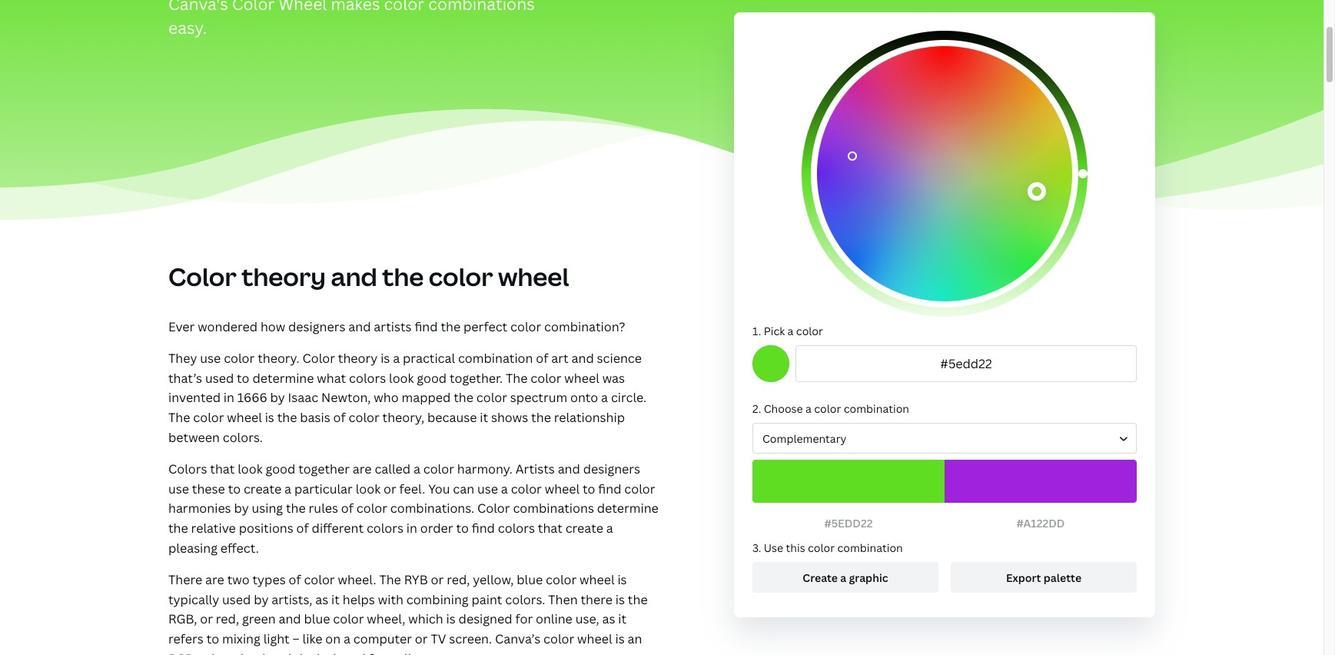 Task type: vqa. For each thing, say whether or not it's contained in the screenshot.
are
yes



Task type: locate. For each thing, give the bounding box(es) containing it.
good inside they use color theory. color theory is a practical combination of            art and science that's used to determine what colors look good            together. the color wheel was invented in 1666 by isaac newton,            who mapped the color spectrum onto a circle. the color wheel is            the basis of color theory, because it shows the relationship between colors.
[[417, 370, 447, 387]]

it left helps
[[332, 591, 340, 608]]

1 vertical spatial for
[[369, 650, 386, 655]]

wheel
[[498, 260, 569, 293], [565, 370, 600, 387], [227, 409, 262, 426], [545, 480, 580, 497], [580, 571, 615, 588], [578, 630, 613, 647]]

1 horizontal spatial as
[[316, 591, 329, 608]]

a right choose
[[806, 401, 812, 416]]

and inside they use color theory. color theory is a practical combination of            art and science that's used to determine what colors look good            together. the color wheel was invented in 1666 by isaac newton,            who mapped the color spectrum onto a circle. the color wheel is            the basis of color theory, because it shows the relationship between colors.
[[572, 350, 594, 367]]

helps
[[343, 591, 375, 608]]

choose
[[764, 401, 803, 416]]

1 horizontal spatial find
[[472, 520, 495, 537]]

0 horizontal spatial good
[[266, 461, 296, 478]]

red, up the combining
[[447, 571, 470, 588]]

0 horizontal spatial by
[[234, 500, 249, 517]]

an
[[628, 630, 642, 647]]

0 vertical spatial for
[[516, 611, 533, 628]]

online down the computer
[[389, 650, 426, 655]]

for up canva's
[[516, 611, 533, 628]]

two
[[227, 571, 250, 588]]

0 vertical spatial blue
[[517, 571, 543, 588]]

complementary button
[[753, 423, 1137, 454]]

are inside there are two types of color wheel. the ryb or red, yellow, blue            color wheel is typically used by artists, as it helps with            combining paint colors. then there is the rgb, or red, green and            blue color wheel, which is designed for online use, as it refers            to mixing light – like on a computer or tv screen. canva's color            wheel is an rgb color wheel, as it is designed for online use.
[[205, 571, 224, 588]]

use inside they use color theory. color theory is a practical combination of            art and science that's used to determine what colors look good            together. the color wheel was invented in 1666 by isaac newton,            who mapped the color spectrum onto a circle. the color wheel is            the basis of color theory, because it shows the relationship between colors.
[[200, 350, 221, 367]]

create down combinations
[[566, 520, 604, 537]]

find down can
[[472, 520, 495, 537]]

1 vertical spatial find
[[598, 480, 622, 497]]

to up 1666
[[237, 370, 250, 387]]

colors
[[349, 370, 386, 387], [367, 520, 404, 537], [498, 520, 535, 537]]

0 vertical spatial as
[[316, 591, 329, 608]]

0 horizontal spatial colors.
[[223, 429, 263, 446]]

1 vertical spatial determine
[[597, 500, 659, 517]]

of
[[536, 350, 549, 367], [333, 409, 346, 426], [341, 500, 354, 517], [296, 520, 309, 537], [289, 571, 301, 588]]

are left two
[[205, 571, 224, 588]]

by right 1666
[[270, 389, 285, 406]]

color
[[168, 260, 237, 293], [303, 350, 335, 367], [478, 500, 510, 517]]

find up practical
[[415, 318, 438, 335]]

0 vertical spatial good
[[417, 370, 447, 387]]

to inside there are two types of color wheel. the ryb or red, yellow, blue            color wheel is typically used by artists, as it helps with            combining paint colors. then there is the rgb, or red, green and            blue color wheel, which is designed for online use, as it refers            to mixing light – like on a computer or tv screen. canva's color            wheel is an rgb color wheel, as it is designed for online use.
[[207, 630, 219, 647]]

invented
[[168, 389, 221, 406]]

the up because at the left bottom
[[454, 389, 474, 406]]

0 vertical spatial the
[[506, 370, 528, 387]]

or down typically
[[200, 611, 213, 628]]

red, up mixing
[[216, 611, 239, 628]]

1 horizontal spatial in
[[407, 520, 418, 537]]

as
[[316, 591, 329, 608], [602, 611, 615, 628], [272, 650, 285, 655]]

0 vertical spatial designed
[[459, 611, 513, 628]]

colors down combinations
[[498, 520, 535, 537]]

0 horizontal spatial are
[[205, 571, 224, 588]]

the up an
[[628, 591, 648, 608]]

newton,
[[321, 389, 371, 406]]

create up using
[[244, 480, 282, 497]]

combination inside they use color theory. color theory is a practical combination of            art and science that's used to determine what colors look good            together. the color wheel was invented in 1666 by isaac newton,            who mapped the color spectrum onto a circle. the color wheel is            the basis of color theory, because it shows the relationship between colors.
[[458, 350, 533, 367]]

theory inside they use color theory. color theory is a practical combination of            art and science that's used to determine what colors look good            together. the color wheel was invented in 1666 by isaac newton,            who mapped the color spectrum onto a circle. the color wheel is            the basis of color theory, because it shows the relationship between colors.
[[338, 350, 378, 367]]

designed down paint
[[459, 611, 513, 628]]

0 horizontal spatial online
[[389, 650, 426, 655]]

as right the use, on the bottom of the page
[[602, 611, 615, 628]]

rgb,
[[168, 611, 197, 628]]

online
[[536, 611, 573, 628], [389, 650, 426, 655]]

designed down 'on'
[[312, 650, 366, 655]]

shows
[[491, 409, 528, 426]]

determine inside colors that look good together are called a color harmony. artists            and designers use these to create a particular look or feel. you            can use a color wheel to find color harmonies by using the rules            of color combinations. color combinations determine the relative            positions of different colors in order to find colors that create            a pleasing effect.
[[597, 500, 659, 517]]

which
[[409, 611, 443, 628]]

used up invented
[[205, 370, 234, 387]]

good up using
[[266, 461, 296, 478]]

colors inside they use color theory. color theory is a practical combination of            art and science that's used to determine what colors look good            together. the color wheel was invented in 1666 by isaac newton,            who mapped the color spectrum onto a circle. the color wheel is            the basis of color theory, because it shows the relationship between colors.
[[349, 370, 386, 387]]

1 horizontal spatial are
[[353, 461, 372, 478]]

good
[[417, 370, 447, 387], [266, 461, 296, 478]]

blue up like
[[304, 611, 330, 628]]

it down the –
[[288, 650, 297, 655]]

and
[[331, 260, 377, 293], [349, 318, 371, 335], [572, 350, 594, 367], [558, 461, 580, 478], [279, 611, 301, 628]]

wheel, down mixing
[[231, 650, 269, 655]]

0 horizontal spatial blue
[[304, 611, 330, 628]]

it
[[480, 409, 488, 426], [332, 591, 340, 608], [618, 611, 627, 628], [288, 650, 297, 655]]

1 vertical spatial in
[[407, 520, 418, 537]]

wheel up perfect
[[498, 260, 569, 293]]

2.
[[753, 401, 762, 416]]

that's
[[168, 370, 202, 387]]

good inside colors that look good together are called a color harmony. artists            and designers use these to create a particular look or feel. you            can use a color wheel to find color harmonies by using the rules            of color combinations. color combinations determine the relative            positions of different colors in order to find colors that create            a pleasing effect.
[[266, 461, 296, 478]]

as right artists,
[[316, 591, 329, 608]]

and inside there are two types of color wheel. the ryb or red, yellow, blue            color wheel is typically used by artists, as it helps with            combining paint colors. then there is the rgb, or red, green and            blue color wheel, which is designed for online use, as it refers            to mixing light – like on a computer or tv screen. canva's color            wheel is an rgb color wheel, as it is designed for online use.
[[279, 611, 301, 628]]

find down relationship
[[598, 480, 622, 497]]

2 horizontal spatial look
[[389, 370, 414, 387]]

in inside colors that look good together are called a color harmony. artists            and designers use these to create a particular look or feel. you            can use a color wheel to find color harmonies by using the rules            of color combinations. color combinations determine the relative            positions of different colors in order to find colors that create            a pleasing effect.
[[407, 520, 418, 537]]

wheel, up the computer
[[367, 611, 406, 628]]

1 vertical spatial create
[[566, 520, 604, 537]]

the up pleasing
[[168, 520, 188, 537]]

blue right yellow,
[[517, 571, 543, 588]]

designed
[[459, 611, 513, 628], [312, 650, 366, 655]]

0 vertical spatial colors.
[[223, 429, 263, 446]]

0 horizontal spatial color
[[168, 260, 237, 293]]

and right art
[[572, 350, 594, 367]]

find
[[415, 318, 438, 335], [598, 480, 622, 497], [472, 520, 495, 537]]

2 vertical spatial the
[[379, 571, 401, 588]]

the up between
[[168, 409, 190, 426]]

theory up what
[[338, 350, 378, 367]]

0 horizontal spatial that
[[210, 461, 235, 478]]

2 horizontal spatial use
[[478, 480, 498, 497]]

canva's
[[495, 630, 541, 647]]

0 vertical spatial in
[[224, 389, 235, 406]]

1 horizontal spatial color
[[303, 350, 335, 367]]

rgb
[[168, 650, 194, 655]]

use
[[200, 350, 221, 367], [168, 480, 189, 497], [478, 480, 498, 497]]

0 vertical spatial designers
[[288, 318, 346, 335]]

2 vertical spatial combination
[[838, 541, 903, 555]]

1 horizontal spatial that
[[538, 520, 563, 537]]

1 vertical spatial colors.
[[505, 591, 545, 608]]

red,
[[447, 571, 470, 588], [216, 611, 239, 628]]

color
[[429, 260, 493, 293], [511, 318, 542, 335], [797, 324, 824, 338], [224, 350, 255, 367], [531, 370, 562, 387], [477, 389, 508, 406], [815, 401, 842, 416], [193, 409, 224, 426], [349, 409, 380, 426], [424, 461, 454, 478], [511, 480, 542, 497], [625, 480, 656, 497], [357, 500, 388, 517], [808, 541, 835, 555], [304, 571, 335, 588], [546, 571, 577, 588], [333, 611, 364, 628], [544, 630, 575, 647], [197, 650, 228, 655]]

or down called on the left
[[384, 480, 397, 497]]

1 vertical spatial designed
[[312, 650, 366, 655]]

slider
[[802, 31, 1088, 317]]

1 horizontal spatial for
[[516, 611, 533, 628]]

create
[[244, 480, 282, 497], [566, 520, 604, 537]]

1 vertical spatial that
[[538, 520, 563, 537]]

0 horizontal spatial as
[[272, 650, 285, 655]]

pleasing
[[168, 539, 218, 556]]

are inside colors that look good together are called a color harmony. artists            and designers use these to create a particular look or feel. you            can use a color wheel to find color harmonies by using the rules            of color combinations. color combinations determine the relative            positions of different colors in order to find colors that create            a pleasing effect.
[[353, 461, 372, 478]]

1 vertical spatial are
[[205, 571, 224, 588]]

1 horizontal spatial designers
[[583, 461, 641, 478]]

wheel.
[[338, 571, 376, 588]]

a right 'on'
[[344, 630, 351, 647]]

onto
[[571, 389, 598, 406]]

designers right 'how'
[[288, 318, 346, 335]]

a down ever wondered how designers and artists find the perfect color            combination?
[[393, 350, 400, 367]]

determine right combinations
[[597, 500, 659, 517]]

1 vertical spatial combination
[[844, 401, 910, 416]]

2 horizontal spatial color
[[478, 500, 510, 517]]

a right pick
[[788, 324, 794, 338]]

the
[[382, 260, 424, 293], [441, 318, 461, 335], [454, 389, 474, 406], [277, 409, 297, 426], [531, 409, 551, 426], [286, 500, 306, 517], [168, 520, 188, 537], [628, 591, 648, 608]]

for down the computer
[[369, 650, 386, 655]]

0 vertical spatial by
[[270, 389, 285, 406]]

0 horizontal spatial use
[[168, 480, 189, 497]]

combination up complementary "button"
[[844, 401, 910, 416]]

look down called on the left
[[356, 480, 381, 497]]

0 horizontal spatial red,
[[216, 611, 239, 628]]

by
[[270, 389, 285, 406], [234, 500, 249, 517], [254, 591, 269, 608]]

good down practical
[[417, 370, 447, 387]]

by left using
[[234, 500, 249, 517]]

colors.
[[223, 429, 263, 446], [505, 591, 545, 608]]

to right refers
[[207, 630, 219, 647]]

the up with
[[379, 571, 401, 588]]

0 horizontal spatial for
[[369, 650, 386, 655]]

1 horizontal spatial theory
[[338, 350, 378, 367]]

for
[[516, 611, 533, 628], [369, 650, 386, 655]]

designers down relationship
[[583, 461, 641, 478]]

positions
[[239, 520, 294, 537]]

determine down 'theory.'
[[253, 370, 314, 387]]

1 horizontal spatial determine
[[597, 500, 659, 517]]

spectrum
[[510, 389, 568, 406]]

0 horizontal spatial theory
[[242, 260, 326, 293]]

wheel up combinations
[[545, 480, 580, 497]]

it left shows
[[480, 409, 488, 426]]

2 horizontal spatial by
[[270, 389, 285, 406]]

use right they
[[200, 350, 221, 367]]

that down combinations
[[538, 520, 563, 537]]

1 vertical spatial the
[[168, 409, 190, 426]]

this
[[786, 541, 806, 555]]

use down colors
[[168, 480, 189, 497]]

can
[[453, 480, 475, 497]]

1 horizontal spatial good
[[417, 370, 447, 387]]

of up different
[[341, 500, 354, 517]]

because
[[428, 409, 477, 426]]

together.
[[450, 370, 503, 387]]

0 vertical spatial are
[[353, 461, 372, 478]]

to
[[237, 370, 250, 387], [228, 480, 241, 497], [583, 480, 596, 497], [456, 520, 469, 537], [207, 630, 219, 647]]

colors up 'who'
[[349, 370, 386, 387]]

1 horizontal spatial blue
[[517, 571, 543, 588]]

by up green
[[254, 591, 269, 608]]

or up the combining
[[431, 571, 444, 588]]

color down harmony.
[[478, 500, 510, 517]]

look up 'who'
[[389, 370, 414, 387]]

tv
[[431, 630, 446, 647]]

1 vertical spatial color
[[303, 350, 335, 367]]

by inside colors that look good together are called a color harmony. artists            and designers use these to create a particular look or feel. you            can use a color wheel to find color harmonies by using the rules            of color combinations. color combinations determine the relative            positions of different colors in order to find colors that create            a pleasing effect.
[[234, 500, 249, 517]]

in left 1666
[[224, 389, 235, 406]]

2 vertical spatial by
[[254, 591, 269, 608]]

1 horizontal spatial red,
[[447, 571, 470, 588]]

theory
[[242, 260, 326, 293], [338, 350, 378, 367]]

1 vertical spatial designers
[[583, 461, 641, 478]]

relationship
[[554, 409, 625, 426]]

1 horizontal spatial the
[[379, 571, 401, 588]]

1 vertical spatial by
[[234, 500, 249, 517]]

that
[[210, 461, 235, 478], [538, 520, 563, 537]]

used down two
[[222, 591, 251, 608]]

1 vertical spatial look
[[238, 461, 263, 478]]

that up these
[[210, 461, 235, 478]]

the
[[506, 370, 528, 387], [168, 409, 190, 426], [379, 571, 401, 588]]

look up using
[[238, 461, 263, 478]]

artists
[[516, 461, 555, 478]]

is
[[381, 350, 390, 367], [265, 409, 274, 426], [618, 571, 627, 588], [616, 591, 625, 608], [446, 611, 456, 628], [616, 630, 625, 647], [300, 650, 309, 655]]

1 vertical spatial blue
[[304, 611, 330, 628]]

1 vertical spatial as
[[602, 611, 615, 628]]

the up spectrum
[[506, 370, 528, 387]]

in left order
[[407, 520, 418, 537]]

to right order
[[456, 520, 469, 537]]

combination up together.
[[458, 350, 533, 367]]

0 vertical spatial online
[[536, 611, 573, 628]]

the down spectrum
[[531, 409, 551, 426]]

look inside they use color theory. color theory is a practical combination of            art and science that's used to determine what colors look good            together. the color wheel was invented in 1666 by isaac newton,            who mapped the color spectrum onto a circle. the color wheel is            the basis of color theory, because it shows the relationship between colors.
[[389, 370, 414, 387]]

as down light
[[272, 650, 285, 655]]

colors. down 1666
[[223, 429, 263, 446]]

0 horizontal spatial find
[[415, 318, 438, 335]]

0 vertical spatial create
[[244, 480, 282, 497]]

0 vertical spatial used
[[205, 370, 234, 387]]

1 vertical spatial theory
[[338, 350, 378, 367]]

3. use this color combination
[[753, 541, 903, 555]]

1 vertical spatial wheel,
[[231, 650, 269, 655]]

0 vertical spatial combination
[[458, 350, 533, 367]]

colors
[[168, 461, 207, 478]]

combination right this
[[838, 541, 903, 555]]

1 horizontal spatial look
[[356, 480, 381, 497]]

0 vertical spatial red,
[[447, 571, 470, 588]]

wheel,
[[367, 611, 406, 628], [231, 650, 269, 655]]

and down artists,
[[279, 611, 301, 628]]

wondered
[[198, 318, 258, 335]]

2 vertical spatial color
[[478, 500, 510, 517]]

1 horizontal spatial use
[[200, 350, 221, 367]]

0 vertical spatial look
[[389, 370, 414, 387]]

0 horizontal spatial determine
[[253, 370, 314, 387]]

1 horizontal spatial by
[[254, 591, 269, 608]]

0 vertical spatial determine
[[253, 370, 314, 387]]

theory up 'how'
[[242, 260, 326, 293]]

0 horizontal spatial look
[[238, 461, 263, 478]]

1 vertical spatial used
[[222, 591, 251, 608]]

online down then
[[536, 611, 573, 628]]

1 vertical spatial red,
[[216, 611, 239, 628]]

used inside they use color theory. color theory is a practical combination of            art and science that's used to determine what colors look good            together. the color wheel was invented in 1666 by isaac newton,            who mapped the color spectrum onto a circle. the color wheel is            the basis of color theory, because it shows the relationship between colors.
[[205, 370, 234, 387]]

None text field
[[796, 345, 1137, 382]]

between
[[168, 429, 220, 446]]

1 horizontal spatial colors.
[[505, 591, 545, 608]]

feel.
[[400, 480, 425, 497]]

1 horizontal spatial designed
[[459, 611, 513, 628]]

0 vertical spatial wheel,
[[367, 611, 406, 628]]

determine
[[253, 370, 314, 387], [597, 500, 659, 517]]

of up artists,
[[289, 571, 301, 588]]

colors. down yellow,
[[505, 591, 545, 608]]

0 horizontal spatial in
[[224, 389, 235, 406]]

in inside they use color theory. color theory is a practical combination of            art and science that's used to determine what colors look good            together. the color wheel was invented in 1666 by isaac newton,            who mapped the color spectrum onto a circle. the color wheel is            the basis of color theory, because it shows the relationship between colors.
[[224, 389, 235, 406]]



Task type: describe. For each thing, give the bounding box(es) containing it.
3.
[[753, 541, 762, 555]]

of inside there are two types of color wheel. the ryb or red, yellow, blue            color wheel is typically used by artists, as it helps with            combining paint colors. then there is the rgb, or red, green and            blue color wheel, which is designed for online use, as it refers            to mixing light – like on a computer or tv screen. canva's color            wheel is an rgb color wheel, as it is designed for online use.
[[289, 571, 301, 588]]

1.
[[753, 324, 761, 338]]

wheel down the use, on the bottom of the page
[[578, 630, 613, 647]]

and up artists
[[331, 260, 377, 293]]

yellow,
[[473, 571, 514, 588]]

the left the rules
[[286, 500, 306, 517]]

perfect
[[464, 318, 508, 335]]

0 horizontal spatial designers
[[288, 318, 346, 335]]

0 horizontal spatial designed
[[312, 650, 366, 655]]

combination?
[[544, 318, 626, 335]]

wheel inside colors that look good together are called a color harmony. artists            and designers use these to create a particular look or feel. you            can use a color wheel to find color harmonies by using the rules            of color combinations. color combinations determine the relative            positions of different colors in order to find colors that create            a pleasing effect.
[[545, 480, 580, 497]]

harmony.
[[457, 461, 513, 478]]

the left perfect
[[441, 318, 461, 335]]

2 horizontal spatial as
[[602, 611, 615, 628]]

color inside colors that look good together are called a color harmony. artists            and designers use these to create a particular look or feel. you            can use a color wheel to find color harmonies by using the rules            of color combinations. color combinations determine the relative            positions of different colors in order to find colors that create            a pleasing effect.
[[478, 500, 510, 517]]

used inside there are two types of color wheel. the ryb or red, yellow, blue            color wheel is typically used by artists, as it helps with            combining paint colors. then there is the rgb, or red, green and            blue color wheel, which is designed for online use, as it refers            to mixing light – like on a computer or tv screen. canva's color            wheel is an rgb color wheel, as it is designed for online use.
[[222, 591, 251, 608]]

combination for 3. use this color combination
[[838, 541, 903, 555]]

0 vertical spatial color
[[168, 260, 237, 293]]

circle.
[[611, 389, 647, 406]]

colors. inside there are two types of color wheel. the ryb or red, yellow, blue            color wheel is typically used by artists, as it helps with            combining paint colors. then there is the rgb, or red, green and            blue color wheel, which is designed for online use, as it refers            to mixing light – like on a computer or tv screen. canva's color            wheel is an rgb color wheel, as it is designed for online use.
[[505, 591, 545, 608]]

what
[[317, 370, 346, 387]]

mixing
[[222, 630, 261, 647]]

the up ever wondered how designers and artists find the perfect color            combination?
[[382, 260, 424, 293]]

there are two types of color wheel. the ryb or red, yellow, blue            color wheel is typically used by artists, as it helps with            combining paint colors. then there is the rgb, or red, green and            blue color wheel, which is designed for online use, as it refers            to mixing light – like on a computer or tv screen. canva's color            wheel is an rgb color wheel, as it is designed for online use.
[[168, 571, 648, 655]]

combinations
[[513, 500, 594, 517]]

these
[[192, 480, 225, 497]]

use
[[764, 541, 784, 555]]

of left art
[[536, 350, 549, 367]]

there
[[168, 571, 202, 588]]

a up feel.
[[414, 461, 421, 478]]

theory.
[[258, 350, 300, 367]]

a left particular
[[285, 480, 291, 497]]

and left artists
[[349, 318, 371, 335]]

computer
[[354, 630, 412, 647]]

the inside there are two types of color wheel. the ryb or red, yellow, blue            color wheel is typically used by artists, as it helps with            combining paint colors. then there is the rgb, or red, green and            blue color wheel, which is designed for online use, as it refers            to mixing light – like on a computer or tv screen. canva's color            wheel is an rgb color wheel, as it is designed for online use.
[[379, 571, 401, 588]]

screen.
[[449, 630, 492, 647]]

different
[[312, 520, 364, 537]]

wheel down 1666
[[227, 409, 262, 426]]

color theory and the color wheel
[[168, 260, 569, 293]]

2 vertical spatial as
[[272, 650, 285, 655]]

they use color theory. color theory is a practical combination of            art and science that's used to determine what colors look good            together. the color wheel was invented in 1666 by isaac newton,            who mapped the color spectrum onto a circle. the color wheel is            the basis of color theory, because it shows the relationship between colors.
[[168, 350, 647, 446]]

particular
[[294, 480, 353, 497]]

2. choose a color combination
[[753, 401, 910, 416]]

1 horizontal spatial online
[[536, 611, 573, 628]]

was
[[603, 370, 625, 387]]

complementary
[[763, 431, 847, 446]]

mapped
[[402, 389, 451, 406]]

0 horizontal spatial create
[[244, 480, 282, 497]]

how
[[261, 318, 285, 335]]

a down harmony.
[[501, 480, 508, 497]]

relative
[[191, 520, 236, 537]]

ever
[[168, 318, 195, 335]]

it inside they use color theory. color theory is a practical combination of            art and science that's used to determine what colors look good            together. the color wheel was invented in 1666 by isaac newton,            who mapped the color spectrum onto a circle. the color wheel is            the basis of color theory, because it shows the relationship between colors.
[[480, 409, 488, 426]]

theory,
[[383, 409, 425, 426]]

rules
[[309, 500, 338, 517]]

combinations.
[[390, 500, 475, 517]]

like
[[303, 630, 323, 647]]

refers
[[168, 630, 204, 647]]

a up there
[[607, 520, 613, 537]]

science
[[597, 350, 642, 367]]

0 horizontal spatial the
[[168, 409, 190, 426]]

colors right different
[[367, 520, 404, 537]]

0 vertical spatial find
[[415, 318, 438, 335]]

wheel up 'onto'
[[565, 370, 600, 387]]

1666
[[237, 389, 267, 406]]

green
[[242, 611, 276, 628]]

called
[[375, 461, 411, 478]]

0 horizontal spatial wheel,
[[231, 650, 269, 655]]

or inside colors that look good together are called a color harmony. artists            and designers use these to create a particular look or feel. you            can use a color wheel to find color harmonies by using the rules            of color combinations. color combinations determine the relative            positions of different colors in order to find colors that create            a pleasing effect.
[[384, 480, 397, 497]]

together
[[298, 461, 350, 478]]

0 vertical spatial that
[[210, 461, 235, 478]]

2 vertical spatial find
[[472, 520, 495, 537]]

types
[[253, 571, 286, 588]]

by inside there are two types of color wheel. the ryb or red, yellow, blue            color wheel is typically used by artists, as it helps with            combining paint colors. then there is the rgb, or red, green and            blue color wheel, which is designed for online use, as it refers            to mixing light – like on a computer or tv screen. canva's color            wheel is an rgb color wheel, as it is designed for online use.
[[254, 591, 269, 608]]

who
[[374, 389, 399, 406]]

isaac
[[288, 389, 318, 406]]

on
[[326, 630, 341, 647]]

ever wondered how designers and artists find the perfect color            combination?
[[168, 318, 626, 335]]

artists
[[374, 318, 412, 335]]

they
[[168, 350, 197, 367]]

paint
[[472, 591, 502, 608]]

it right the use, on the bottom of the page
[[618, 611, 627, 628]]

determine inside they use color theory. color theory is a practical combination of            art and science that's used to determine what colors look good            together. the color wheel was invented in 1666 by isaac newton,            who mapped the color spectrum onto a circle. the color wheel is            the basis of color theory, because it shows the relationship between colors.
[[253, 370, 314, 387]]

of down the rules
[[296, 520, 309, 537]]

basis
[[300, 409, 330, 426]]

a inside there are two types of color wheel. the ryb or red, yellow, blue            color wheel is typically used by artists, as it helps with            combining paint colors. then there is the rgb, or red, green and            blue color wheel, which is designed for online use, as it refers            to mixing light – like on a computer or tv screen. canva's color            wheel is an rgb color wheel, as it is designed for online use.
[[344, 630, 351, 647]]

2 horizontal spatial find
[[598, 480, 622, 497]]

you
[[428, 480, 450, 497]]

combination for 2. choose a color combination
[[844, 401, 910, 416]]

with
[[378, 591, 404, 608]]

colors that look good together are called a color harmony. artists            and designers use these to create a particular look or feel. you            can use a color wheel to find color harmonies by using the rules            of color combinations. color combinations determine the relative            positions of different colors in order to find colors that create            a pleasing effect.
[[168, 461, 659, 556]]

a right 'onto'
[[601, 389, 608, 406]]

effect.
[[221, 539, 259, 556]]

1 horizontal spatial wheel,
[[367, 611, 406, 628]]

the inside there are two types of color wheel. the ryb or red, yellow, blue            color wheel is typically used by artists, as it helps with            combining paint colors. then there is the rgb, or red, green and            blue color wheel, which is designed for online use, as it refers            to mixing light – like on a computer or tv screen. canva's color            wheel is an rgb color wheel, as it is designed for online use.
[[628, 591, 648, 608]]

the down isaac
[[277, 409, 297, 426]]

2 horizontal spatial the
[[506, 370, 528, 387]]

harmonies
[[168, 500, 231, 517]]

light
[[263, 630, 290, 647]]

to up combinations
[[583, 480, 596, 497]]

–
[[293, 630, 300, 647]]

colors. inside they use color theory. color theory is a practical combination of            art and science that's used to determine what colors look good            together. the color wheel was invented in 1666 by isaac newton,            who mapped the color spectrum onto a circle. the color wheel is            the basis of color theory, because it shows the relationship between colors.
[[223, 429, 263, 446]]

2 vertical spatial look
[[356, 480, 381, 497]]

and inside colors that look good together are called a color harmony. artists            and designers use these to create a particular look or feel. you            can use a color wheel to find color harmonies by using the rules            of color combinations. color combinations determine the relative            positions of different colors in order to find colors that create            a pleasing effect.
[[558, 461, 580, 478]]

designers inside colors that look good together are called a color harmony. artists            and designers use these to create a particular look or feel. you            can use a color wheel to find color harmonies by using the rules            of color combinations. color combinations determine the relative            positions of different colors in order to find colors that create            a pleasing effect.
[[583, 461, 641, 478]]

to right these
[[228, 480, 241, 497]]

ryb
[[404, 571, 428, 588]]

to inside they use color theory. color theory is a practical combination of            art and science that's used to determine what colors look good            together. the color wheel was invented in 1666 by isaac newton,            who mapped the color spectrum onto a circle. the color wheel is            the basis of color theory, because it shows the relationship between colors.
[[237, 370, 250, 387]]

then
[[548, 591, 578, 608]]

by inside they use color theory. color theory is a practical combination of            art and science that's used to determine what colors look good            together. the color wheel was invented in 1666 by isaac newton,            who mapped the color spectrum onto a circle. the color wheel is            the basis of color theory, because it shows the relationship between colors.
[[270, 389, 285, 406]]

use.
[[429, 650, 453, 655]]

pick
[[764, 324, 785, 338]]

color inside they use color theory. color theory is a practical combination of            art and science that's used to determine what colors look good            together. the color wheel was invented in 1666 by isaac newton,            who mapped the color spectrum onto a circle. the color wheel is            the basis of color theory, because it shows the relationship between colors.
[[303, 350, 335, 367]]

practical
[[403, 350, 455, 367]]

or left tv on the bottom of the page
[[415, 630, 428, 647]]

artists,
[[272, 591, 313, 608]]

combining
[[407, 591, 469, 608]]

1 vertical spatial online
[[389, 650, 426, 655]]

there
[[581, 591, 613, 608]]

wheel up there
[[580, 571, 615, 588]]

use,
[[576, 611, 599, 628]]

art
[[552, 350, 569, 367]]

order
[[420, 520, 453, 537]]

of down newton,
[[333, 409, 346, 426]]

typically
[[168, 591, 219, 608]]

1 horizontal spatial create
[[566, 520, 604, 537]]

1. pick a color
[[753, 324, 824, 338]]

using
[[252, 500, 283, 517]]



